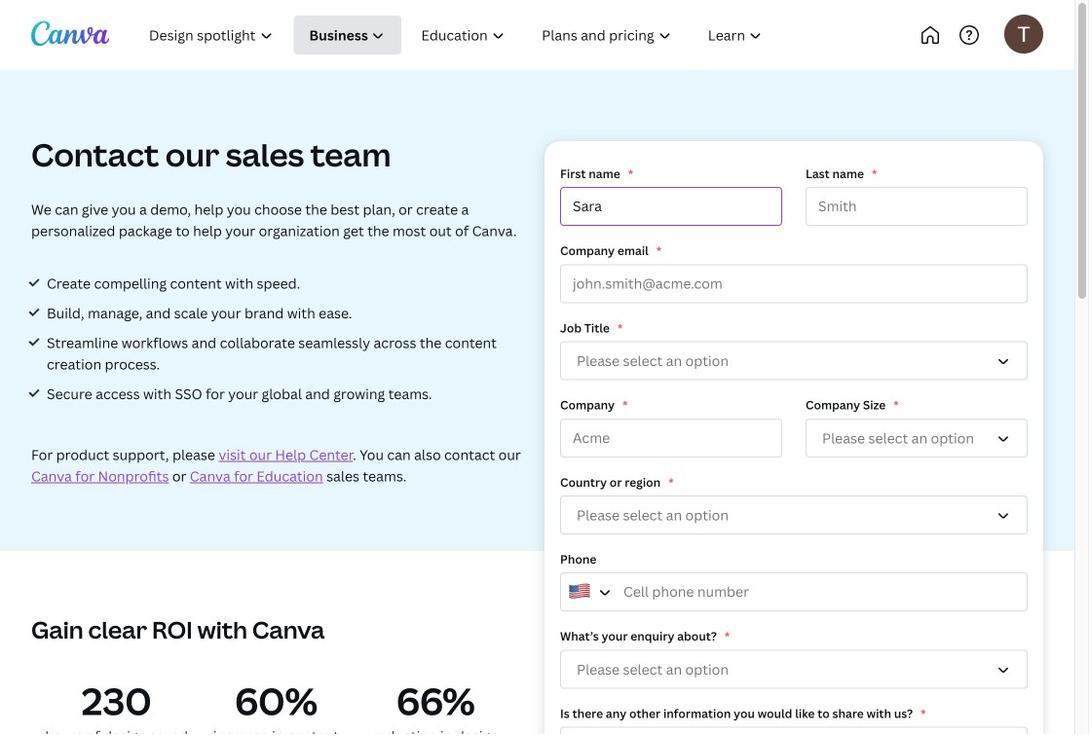 Task type: describe. For each thing, give the bounding box(es) containing it.
Acme text field
[[560, 419, 782, 458]]

John text field
[[560, 187, 782, 226]]

Smith text field
[[806, 187, 1028, 226]]



Task type: locate. For each thing, give the bounding box(es) containing it.
john.smith@acme.com text field
[[560, 264, 1028, 303]]

top level navigation element
[[133, 16, 845, 55]]

Cell phone number text field
[[560, 573, 1028, 612]]



Task type: vqa. For each thing, say whether or not it's contained in the screenshot.
'James Peterson' image
no



